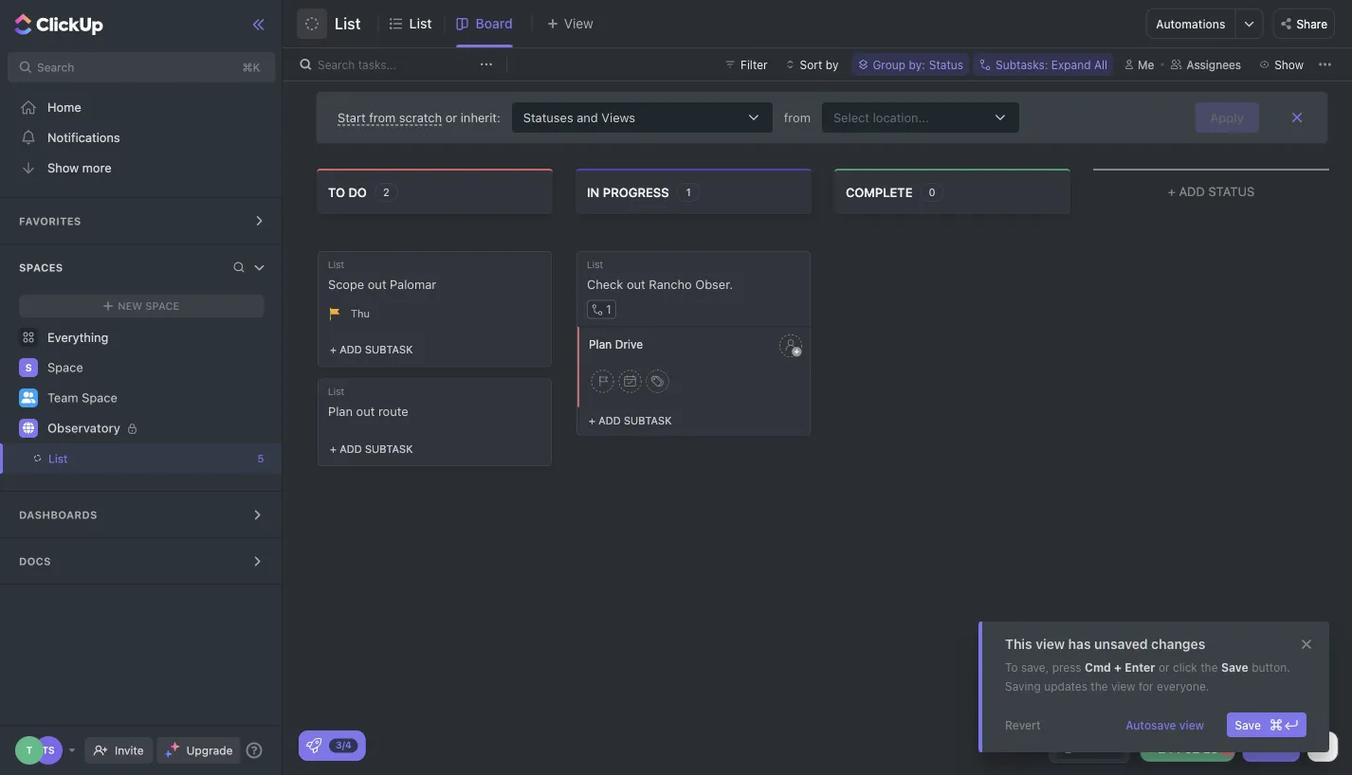 Task type: describe. For each thing, give the bounding box(es) containing it.
0 vertical spatial + add subtask
[[330, 344, 413, 356]]

⌘k
[[242, 61, 260, 74]]

view for this
[[1036, 637, 1065, 653]]

autosave view
[[1126, 719, 1205, 732]]

1 vertical spatial list link
[[0, 444, 245, 474]]

observatory link
[[47, 414, 266, 444]]

notifications
[[47, 130, 120, 145]]

press
[[1052, 661, 1082, 674]]

list inside list plan out route
[[328, 387, 344, 397]]

select location...
[[834, 110, 929, 125]]

5
[[257, 453, 264, 465]]

0 vertical spatial or
[[445, 110, 457, 125]]

set priority element
[[591, 370, 614, 393]]

everything
[[47, 331, 108, 345]]

save inside this view has unsaved changes to save, press cmd + enter or click the save button. saving updates the view for everyone.
[[1221, 661, 1249, 674]]

do
[[348, 185, 367, 199]]

favorites
[[19, 215, 81, 228]]

list check out rancho obser.
[[587, 259, 733, 291]]

+ add subtask for in progress
[[330, 443, 413, 455]]

statuses and views button
[[501, 102, 784, 133]]

observatory
[[47, 421, 120, 436]]

home
[[47, 100, 81, 114]]

everyone.
[[1157, 680, 1210, 693]]

2
[[383, 186, 390, 199]]

share button
[[1273, 9, 1335, 39]]

dashboards
[[19, 509, 97, 522]]

show for show
[[1275, 58, 1304, 71]]

assignees
[[1187, 58, 1242, 71]]

drive
[[615, 338, 643, 351]]

in
[[587, 185, 600, 199]]

filter button
[[718, 53, 775, 76]]

view
[[564, 16, 594, 31]]

task
[[1268, 741, 1293, 754]]

docs
[[19, 556, 51, 568]]

check
[[587, 277, 623, 291]]

all
[[1094, 58, 1108, 71]]

onboarding checklist button image
[[306, 739, 322, 754]]

subtasks: expand all
[[996, 58, 1108, 71]]

list inside list scope out palomar
[[328, 259, 344, 270]]

sparkle svg 2 image
[[165, 751, 172, 758]]

in progress
[[587, 185, 669, 199]]

this
[[1005, 637, 1033, 653]]

invite
[[115, 745, 144, 758]]

user group image
[[21, 392, 36, 403]]

autosave
[[1126, 719, 1177, 732]]

select location... button
[[811, 102, 1031, 133]]

0 vertical spatial subtask
[[365, 344, 413, 356]]

onboarding checklist button element
[[306, 739, 322, 754]]

cmd
[[1085, 661, 1111, 674]]

me
[[1138, 58, 1155, 71]]

to
[[328, 185, 345, 199]]

sparkle svg 1 image
[[170, 743, 180, 752]]

+ add status
[[1168, 184, 1255, 199]]

has
[[1069, 637, 1091, 653]]

plan drive link
[[578, 327, 810, 407]]

start from scratch or inherit:
[[338, 110, 501, 125]]

group
[[873, 58, 906, 71]]

me button
[[1117, 53, 1162, 76]]

save inside button
[[1235, 719, 1261, 732]]

2 from from the left
[[784, 110, 811, 125]]

start from scratch link
[[338, 110, 442, 126]]

inherit:
[[461, 110, 501, 125]]

list inside 'list' button
[[335, 15, 361, 33]]

search for search
[[37, 61, 74, 74]]

updates
[[1044, 680, 1088, 693]]

more
[[82, 161, 112, 175]]

statuses and views
[[523, 110, 636, 125]]

globe image
[[23, 422, 34, 434]]

s
[[25, 362, 32, 374]]

subtask for list
[[624, 415, 672, 427]]

by:
[[909, 58, 925, 71]]

list inside sidebar navigation
[[48, 452, 68, 466]]

show for show more
[[47, 161, 79, 175]]

revert button
[[998, 713, 1049, 738]]

favorites button
[[0, 198, 283, 244]]



Task type: locate. For each thing, give the bounding box(es) containing it.
search inside sidebar navigation
[[37, 61, 74, 74]]

list scope out palomar
[[328, 259, 436, 291]]

from left select
[[784, 110, 811, 125]]

show
[[1275, 58, 1304, 71], [47, 161, 79, 175]]

search up home at the top of page
[[37, 61, 74, 74]]

space right new
[[145, 300, 179, 313]]

list plan out route
[[328, 387, 408, 419]]

1 vertical spatial space
[[47, 361, 83, 375]]

to
[[1005, 661, 1018, 674]]

palomar
[[390, 277, 436, 291]]

ts
[[42, 745, 55, 756]]

select
[[834, 110, 870, 125]]

obser.
[[695, 277, 733, 291]]

0 horizontal spatial the
[[1091, 680, 1108, 693]]

complete
[[846, 185, 913, 199]]

search
[[318, 58, 355, 71], [37, 61, 74, 74]]

or inside this view has unsaved changes to save, press cmd + enter or click the save button. saving updates the view for everyone.
[[1159, 661, 1170, 674]]

out right check
[[627, 277, 646, 291]]

1 vertical spatial 1
[[606, 303, 612, 316]]

view inside button
[[1180, 719, 1205, 732]]

upgrade link
[[157, 738, 240, 764]]

1 horizontal spatial show
[[1275, 58, 1304, 71]]

list link down observatory
[[0, 444, 245, 474]]

space up observatory
[[82, 391, 117, 405]]

board link
[[476, 0, 520, 47]]

0 horizontal spatial status
[[929, 58, 964, 71]]

3/4
[[336, 740, 352, 751]]

sidebar navigation
[[0, 0, 286, 776]]

home link
[[0, 92, 283, 122]]

or left inherit:
[[445, 110, 457, 125]]

this view has unsaved changes to save, press cmd + enter or click the save button. saving updates the view for everyone.
[[1005, 637, 1291, 693]]

the down cmd
[[1091, 680, 1108, 693]]

subtask down route
[[365, 443, 413, 455]]

out right scope
[[368, 277, 387, 291]]

scratch
[[399, 110, 442, 125]]

filter
[[741, 58, 768, 71]]

1 horizontal spatial 1
[[686, 186, 691, 199]]

2 vertical spatial subtask
[[365, 443, 413, 455]]

start
[[338, 110, 366, 125]]

for
[[1139, 680, 1154, 693]]

space inside "space" link
[[47, 361, 83, 375]]

+ add subtask
[[330, 344, 413, 356], [589, 415, 672, 427], [330, 443, 413, 455]]

status for group by: status
[[929, 58, 964, 71]]

1 vertical spatial subtask
[[624, 415, 672, 427]]

out inside list plan out route
[[356, 405, 375, 419]]

0 vertical spatial 1
[[686, 186, 691, 199]]

2 vertical spatial space
[[82, 391, 117, 405]]

out
[[368, 277, 387, 291], [627, 277, 646, 291], [356, 405, 375, 419]]

status for + add status
[[1209, 184, 1255, 199]]

view for autosave
[[1180, 719, 1205, 732]]

click
[[1173, 661, 1198, 674]]

the right click
[[1201, 661, 1218, 674]]

0 horizontal spatial show
[[47, 161, 79, 175]]

autosave view button
[[1118, 713, 1212, 738]]

set priority image
[[591, 370, 614, 393]]

spaces
[[19, 262, 63, 274]]

plan inside list plan out route
[[328, 405, 353, 419]]

1 horizontal spatial from
[[784, 110, 811, 125]]

and
[[577, 110, 598, 125]]

0 vertical spatial show
[[1275, 58, 1304, 71]]

subtask
[[365, 344, 413, 356], [624, 415, 672, 427], [365, 443, 413, 455]]

1 horizontal spatial the
[[1201, 661, 1218, 674]]

notifications link
[[0, 122, 283, 153]]

show inside sidebar navigation
[[47, 161, 79, 175]]

+ add subtask for list
[[589, 415, 672, 427]]

1 vertical spatial plan
[[328, 405, 353, 419]]

show button
[[1254, 53, 1310, 76]]

0 horizontal spatial or
[[445, 110, 457, 125]]

views
[[602, 110, 636, 125]]

thu button
[[351, 307, 375, 322]]

list link up search tasks... text field
[[409, 0, 440, 47]]

0
[[929, 186, 936, 199]]

from
[[369, 110, 396, 125], [784, 110, 811, 125]]

unsaved
[[1095, 637, 1148, 653]]

view up 244:02:23
[[1180, 719, 1205, 732]]

space link
[[47, 353, 266, 383]]

+ add subtask down set priority icon at the left of page
[[589, 415, 672, 427]]

everything link
[[0, 322, 283, 353]]

t
[[26, 745, 33, 756]]

out left route
[[356, 405, 375, 419]]

list link
[[409, 0, 440, 47], [0, 444, 245, 474]]

out inside list check out rancho obser.
[[627, 277, 646, 291]]

the
[[1201, 661, 1218, 674], [1091, 680, 1108, 693]]

from right start on the top left
[[369, 110, 396, 125]]

+ add subtask down route
[[330, 443, 413, 455]]

search left "tasks..." on the left top of the page
[[318, 58, 355, 71]]

0 horizontal spatial search
[[37, 61, 74, 74]]

or left click
[[1159, 661, 1170, 674]]

1 horizontal spatial search
[[318, 58, 355, 71]]

1 down check
[[606, 303, 612, 316]]

space inside team space link
[[82, 391, 117, 405]]

board
[[476, 16, 513, 31]]

team space
[[47, 391, 117, 405]]

space for team
[[82, 391, 117, 405]]

out inside list scope out palomar
[[368, 277, 387, 291]]

show down share 'button'
[[1275, 58, 1304, 71]]

by
[[826, 58, 839, 71]]

0 vertical spatial list link
[[409, 0, 440, 47]]

1 vertical spatial save
[[1235, 719, 1261, 732]]

+ inside this view has unsaved changes to save, press cmd + enter or click the save button. saving updates the view for everyone.
[[1114, 661, 1122, 674]]

list inside list check out rancho obser.
[[587, 259, 603, 270]]

scope
[[328, 277, 364, 291]]

244:02:23
[[1158, 742, 1219, 756]]

statuses
[[523, 110, 574, 125]]

view button
[[532, 12, 599, 36]]

upgrade
[[186, 745, 233, 758]]

0 horizontal spatial 1
[[606, 303, 612, 316]]

1 right progress
[[686, 186, 691, 199]]

space for new
[[145, 300, 179, 313]]

0 vertical spatial status
[[929, 58, 964, 71]]

view up save, on the right of page
[[1036, 637, 1065, 653]]

add
[[1179, 184, 1205, 199], [340, 344, 362, 356], [599, 415, 621, 427], [340, 443, 362, 455]]

new space
[[118, 300, 179, 313]]

1 horizontal spatial or
[[1159, 661, 1170, 674]]

saving
[[1005, 680, 1041, 693]]

automations
[[1156, 17, 1226, 30]]

list
[[335, 15, 361, 33], [409, 16, 432, 31], [328, 259, 344, 270], [587, 259, 603, 270], [328, 387, 344, 397], [48, 452, 68, 466]]

view left for
[[1112, 680, 1136, 693]]

0 vertical spatial the
[[1201, 661, 1218, 674]]

1 vertical spatial + add subtask
[[589, 415, 672, 427]]

0 horizontal spatial from
[[369, 110, 396, 125]]

1 horizontal spatial view
[[1112, 680, 1136, 693]]

2 horizontal spatial view
[[1180, 719, 1205, 732]]

plan left route
[[328, 405, 353, 419]]

rancho
[[649, 277, 692, 291]]

subtask down plan drive link
[[624, 415, 672, 427]]

enter
[[1125, 661, 1156, 674]]

sort by button
[[779, 53, 848, 76]]

changes
[[1152, 637, 1206, 653]]

plan left drive
[[589, 338, 612, 351]]

0 vertical spatial space
[[145, 300, 179, 313]]

+ add subtask down "thu" dropdown button
[[330, 344, 413, 356]]

2 vertical spatial view
[[1180, 719, 1205, 732]]

show more
[[47, 161, 112, 175]]

out for rancho
[[627, 277, 646, 291]]

1 horizontal spatial plan
[[589, 338, 612, 351]]

save down button.
[[1235, 719, 1261, 732]]

location...
[[873, 110, 929, 125]]

share
[[1297, 17, 1328, 30]]

save,
[[1021, 661, 1049, 674]]

to do
[[328, 185, 367, 199]]

0 vertical spatial view
[[1036, 637, 1065, 653]]

1 horizontal spatial status
[[1209, 184, 1255, 199]]

space up the team
[[47, 361, 83, 375]]

search for search tasks...
[[318, 58, 355, 71]]

thu
[[351, 307, 370, 320]]

2 vertical spatial + add subtask
[[330, 443, 413, 455]]

list button
[[327, 3, 361, 45]]

out for palomar
[[368, 277, 387, 291]]

1 from from the left
[[369, 110, 396, 125]]

out for route
[[356, 405, 375, 419]]

0 horizontal spatial list link
[[0, 444, 245, 474]]

assignees button
[[1162, 53, 1250, 76]]

plan drive
[[589, 338, 643, 351]]

save
[[1221, 661, 1249, 674], [1235, 719, 1261, 732]]

save left button.
[[1221, 661, 1249, 674]]

progress
[[603, 185, 669, 199]]

status inside "group by: status"
[[929, 58, 964, 71]]

subtask for in progress
[[365, 443, 413, 455]]

automations button
[[1147, 9, 1235, 38]]

show left the more
[[47, 161, 79, 175]]

1 vertical spatial status
[[1209, 184, 1255, 199]]

save button
[[1227, 713, 1307, 738]]

1 vertical spatial or
[[1159, 661, 1170, 674]]

0 horizontal spatial view
[[1036, 637, 1065, 653]]

sort by
[[800, 58, 839, 71]]

Search tasks... text field
[[318, 51, 475, 78]]

group by: status
[[873, 58, 964, 71]]

0 horizontal spatial plan
[[328, 405, 353, 419]]

team space link
[[47, 383, 266, 414]]

1 horizontal spatial list link
[[409, 0, 440, 47]]

revert
[[1005, 719, 1041, 732]]

1 vertical spatial show
[[47, 161, 79, 175]]

1
[[686, 186, 691, 199], [606, 303, 612, 316]]

team
[[47, 391, 78, 405]]

1 vertical spatial view
[[1112, 680, 1136, 693]]

show inside dropdown button
[[1275, 58, 1304, 71]]

0 vertical spatial save
[[1221, 661, 1249, 674]]

0 vertical spatial plan
[[589, 338, 612, 351]]

subtask down "thu" dropdown button
[[365, 344, 413, 356]]

1 vertical spatial the
[[1091, 680, 1108, 693]]

search tasks...
[[318, 58, 397, 71]]

subtasks:
[[996, 58, 1048, 71]]

button.
[[1252, 661, 1291, 674]]

status
[[929, 58, 964, 71], [1209, 184, 1255, 199]]

expand
[[1052, 58, 1091, 71]]



Task type: vqa. For each thing, say whether or not it's contained in the screenshot.
Everything link
yes



